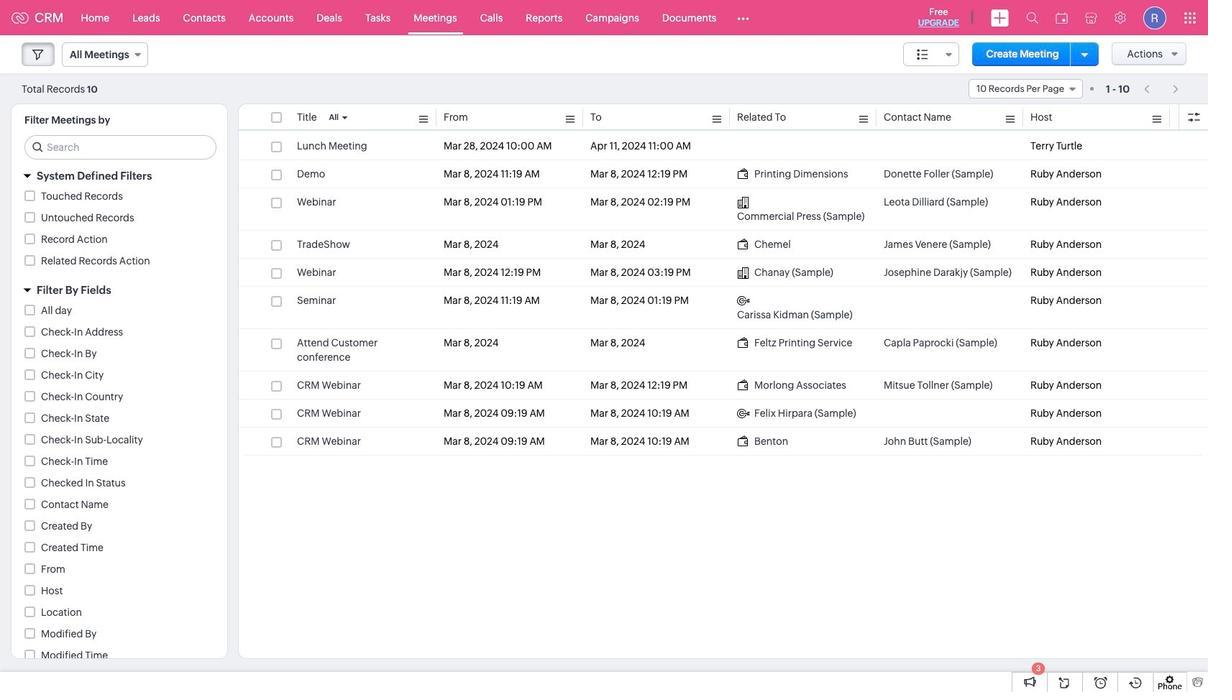 Task type: describe. For each thing, give the bounding box(es) containing it.
search element
[[1018, 0, 1048, 35]]

size image
[[917, 48, 929, 61]]

none field "size"
[[904, 42, 960, 66]]

calendar image
[[1056, 12, 1069, 23]]

Search text field
[[25, 136, 216, 159]]



Task type: locate. For each thing, give the bounding box(es) containing it.
navigation
[[1138, 78, 1187, 99]]

create menu element
[[983, 0, 1018, 35]]

create menu image
[[992, 9, 1010, 26]]

profile image
[[1144, 6, 1167, 29]]

Other Modules field
[[729, 6, 760, 29]]

None field
[[62, 42, 148, 67], [904, 42, 960, 66], [969, 79, 1084, 99], [62, 42, 148, 67], [969, 79, 1084, 99]]

profile element
[[1136, 0, 1176, 35]]

search image
[[1027, 12, 1039, 24]]

logo image
[[12, 12, 29, 23]]

row group
[[239, 132, 1209, 456]]



Task type: vqa. For each thing, say whether or not it's contained in the screenshot.
left 05:55
no



